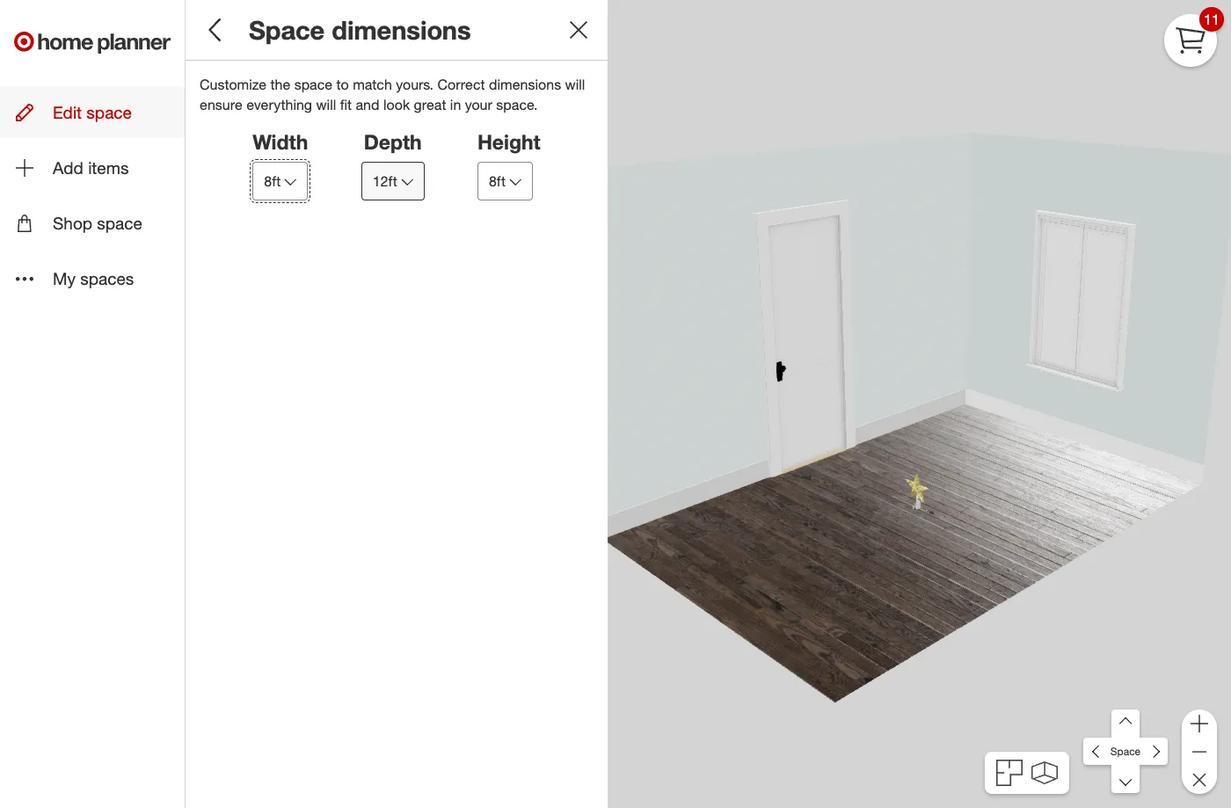 Task type: describe. For each thing, give the bounding box(es) containing it.
depth
[[364, 129, 422, 154]]

1 horizontal spatial will
[[565, 76, 585, 93]]

8ft for height
[[489, 172, 506, 190]]

add items
[[53, 158, 129, 178]]

space for shop space
[[97, 213, 142, 233]]

current space depth element
[[361, 129, 425, 155]]

height
[[478, 129, 541, 154]]

my
[[53, 269, 76, 289]]

add
[[53, 158, 83, 178]]

space for space
[[1111, 745, 1141, 758]]

12ft button
[[361, 162, 425, 200]]

everything
[[246, 96, 312, 114]]

items
[[88, 158, 129, 178]]

front view button icon image
[[1032, 761, 1058, 785]]

12ft
[[373, 172, 397, 190]]

top view button icon image
[[997, 760, 1023, 786]]

yours.
[[396, 76, 434, 93]]

customize the space to match yours. correct dimensions will ensure everything will fit and look great in your space.
[[200, 76, 585, 114]]

current space width element
[[253, 129, 308, 155]]

your
[[465, 96, 492, 114]]

space.
[[496, 96, 538, 114]]

look
[[383, 96, 410, 114]]

my spaces button
[[0, 253, 185, 305]]

pan camera right 30° image
[[1140, 738, 1168, 766]]

8ft button for height
[[478, 162, 533, 200]]

dimensions inside customize the space to match yours. correct dimensions will ensure everything will fit and look great in your space.
[[489, 76, 561, 93]]

0 horizontal spatial will
[[316, 96, 336, 114]]

my spaces
[[53, 269, 134, 289]]

correct
[[438, 76, 485, 93]]

0 horizontal spatial dimensions
[[332, 14, 471, 46]]

match
[[353, 76, 392, 93]]

space inside customize the space to match yours. correct dimensions will ensure everything will fit and look great in your space.
[[294, 76, 333, 93]]

shop
[[53, 213, 92, 233]]

8ft for width
[[264, 172, 281, 190]]



Task type: vqa. For each thing, say whether or not it's contained in the screenshot.
Delivery
no



Task type: locate. For each thing, give the bounding box(es) containing it.
0 vertical spatial space
[[294, 76, 333, 93]]

11
[[1204, 10, 1220, 28]]

edit space button
[[0, 86, 185, 138]]

1 horizontal spatial 8ft
[[489, 172, 506, 190]]

0 horizontal spatial space
[[249, 14, 325, 46]]

1 8ft button from the left
[[253, 162, 308, 200]]

space inside shop space button
[[97, 213, 142, 233]]

edit
[[53, 102, 82, 122]]

1 horizontal spatial space
[[1111, 745, 1141, 758]]

space left the to
[[294, 76, 333, 93]]

space dimensions
[[249, 14, 471, 46]]

8ft down current space width element
[[264, 172, 281, 190]]

1 8ft from the left
[[264, 172, 281, 190]]

8ft button for width
[[253, 162, 308, 200]]

1 vertical spatial dimensions
[[489, 76, 561, 93]]

ensure
[[200, 96, 243, 114]]

in
[[450, 96, 461, 114]]

space right shop
[[97, 213, 142, 233]]

1 horizontal spatial 8ft button
[[478, 162, 533, 200]]

tilt camera down 30° image
[[1112, 766, 1140, 794]]

customize
[[200, 76, 267, 93]]

dimensions
[[332, 14, 471, 46], [489, 76, 561, 93]]

1 vertical spatial will
[[316, 96, 336, 114]]

space up the
[[249, 14, 325, 46]]

space right edit
[[87, 102, 132, 122]]

pan camera left 30° image
[[1084, 738, 1112, 766]]

1 horizontal spatial dimensions
[[489, 76, 561, 93]]

current space height element
[[478, 129, 541, 155]]

space down tilt camera up 30° image
[[1111, 745, 1141, 758]]

8ft button
[[253, 162, 308, 200], [478, 162, 533, 200]]

edit space
[[53, 102, 132, 122]]

8ft
[[264, 172, 281, 190], [489, 172, 506, 190]]

to
[[336, 76, 349, 93]]

width
[[253, 129, 308, 154]]

0 horizontal spatial 8ft
[[264, 172, 281, 190]]

0 vertical spatial dimensions
[[332, 14, 471, 46]]

2 8ft from the left
[[489, 172, 506, 190]]

shop space
[[53, 213, 142, 233]]

1 vertical spatial space
[[87, 102, 132, 122]]

space
[[249, 14, 325, 46], [1111, 745, 1141, 758]]

8ft down current space height element
[[489, 172, 506, 190]]

shop space button
[[0, 197, 185, 249]]

8ft button down current space height element
[[478, 162, 533, 200]]

0 horizontal spatial 8ft button
[[253, 162, 308, 200]]

1 vertical spatial space
[[1111, 745, 1141, 758]]

dimensions up yours.
[[332, 14, 471, 46]]

0 vertical spatial will
[[565, 76, 585, 93]]

2 vertical spatial space
[[97, 213, 142, 233]]

and
[[356, 96, 380, 114]]

2 8ft button from the left
[[478, 162, 533, 200]]

space for edit space
[[87, 102, 132, 122]]

dimensions up the space.
[[489, 76, 561, 93]]

add items button
[[0, 142, 185, 194]]

tilt camera up 30° image
[[1112, 710, 1140, 738]]

space inside edit space button
[[87, 102, 132, 122]]

the
[[270, 76, 290, 93]]

0 vertical spatial space
[[249, 14, 325, 46]]

space
[[294, 76, 333, 93], [87, 102, 132, 122], [97, 213, 142, 233]]

fit
[[340, 96, 352, 114]]

spaces
[[80, 269, 134, 289]]

great
[[414, 96, 446, 114]]

home planner landing page image
[[14, 14, 171, 70]]

8ft button down current space width element
[[253, 162, 308, 200]]

will
[[565, 76, 585, 93], [316, 96, 336, 114]]

11 button
[[1165, 7, 1224, 67]]

space for space dimensions
[[249, 14, 325, 46]]



